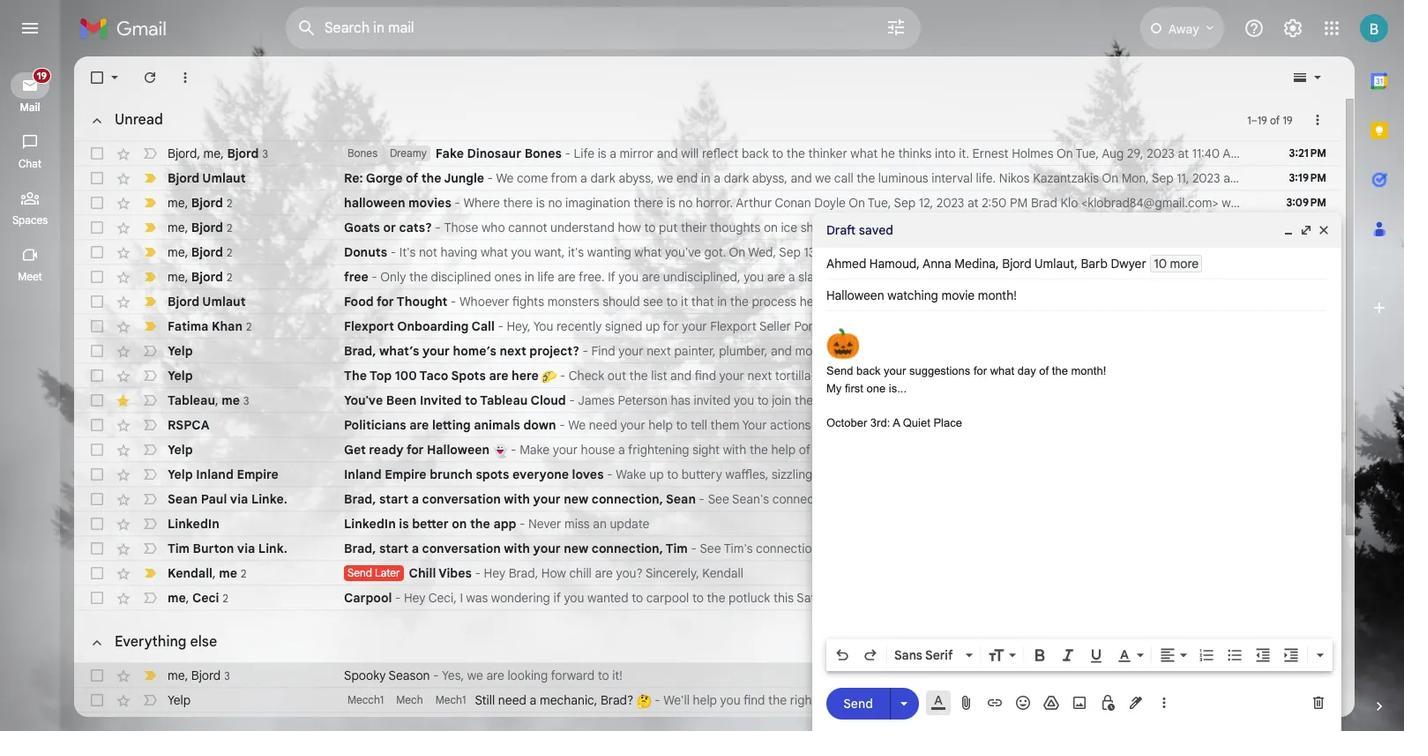 Task type: locate. For each thing, give the bounding box(es) containing it.
spots
[[451, 368, 486, 384]]

tab list
[[1355, 56, 1404, 668]]

got.
[[704, 244, 726, 260]]

2 data from the left
[[1304, 393, 1329, 408]]

main content
[[74, 56, 1404, 731]]

0 horizontal spatial should
[[603, 294, 640, 310]]

0 vertical spatial peterson
[[1331, 170, 1381, 186]]

tableau up october
[[816, 393, 860, 408]]

7 row from the top
[[74, 289, 1404, 314]]

1 vertical spatial not
[[419, 244, 437, 260]]

1 dark from the left
[[590, 170, 616, 186]]

wed, up enough
[[1127, 269, 1156, 285]]

life.
[[976, 170, 996, 186]]

send up my
[[827, 364, 853, 378]]

2 for free
[[227, 270, 232, 284]]

linkedin up the costco
[[956, 541, 1003, 557]]

kazantzakis
[[1033, 170, 1099, 186]]

still need a mechanic, brad?
[[475, 692, 637, 708]]

and down seller
[[771, 343, 792, 359]]

james
[[1291, 170, 1328, 186], [578, 393, 615, 408]]

we for we come from a dark abyss, we end in a dark abyss, and we call the luminous interval life. nikos kazantzakis on mon, sep 11, 2023 at 10:24 am james peterson <jam
[[496, 170, 514, 186]]

into up for.
[[1142, 294, 1163, 310]]

exchang
[[1361, 244, 1404, 260]]

2 horizontal spatial tim
[[1056, 541, 1076, 557]]

see down buttery at bottom
[[708, 491, 729, 507]]

insert files using drive image
[[1043, 694, 1060, 712]]

2 dark from the left
[[724, 170, 749, 186]]

send inside the send later chill vibes - hey brad, how chill are you? sincerely, kendall
[[348, 566, 372, 580]]

10 inside everything else tab panel
[[1253, 636, 1264, 649]]

2 burton from the left
[[1080, 541, 1118, 557]]

1 vertical spatial experience,
[[831, 541, 897, 557]]

tableau down here
[[480, 393, 528, 408]]

1 horizontal spatial back
[[856, 364, 881, 378]]

send for send
[[843, 696, 873, 711]]

navigation containing mail
[[0, 56, 62, 731]]

toggle confidential mode image
[[1099, 694, 1117, 712]]

2 inside the me , ceci 2
[[223, 591, 228, 605]]

1 conversation from the top
[[422, 491, 501, 507]]

one
[[867, 381, 886, 395]]

1 animals from the left
[[474, 417, 520, 433]]

0 vertical spatial invitation.
[[1239, 491, 1293, 507]]

via left link.
[[237, 541, 255, 557]]

3 inside 'tableau , me 3'
[[243, 394, 249, 407]]

0 vertical spatial on
[[764, 220, 778, 236]]

here
[[512, 368, 539, 384]]

me for goats
[[168, 219, 185, 235]]

update
[[610, 516, 649, 532]]

- down later
[[395, 590, 401, 606]]

row containing tim burton via link.
[[74, 536, 1404, 561]]

0 vertical spatial has
[[671, 393, 691, 408]]

0 horizontal spatial animals
[[474, 417, 520, 433]]

0 vertical spatial find
[[695, 368, 716, 384]]

service
[[1295, 318, 1335, 334]]

free - only the disciplined ones in life are free. if you are undisciplined, you are a slave to your moods and your passions. eliud kipchoge on wed, sep 13, 2023 at 1:58 pm brad klo <klobrad84
[[344, 269, 1404, 285]]

the
[[344, 368, 367, 384]]

–
[[1251, 113, 1258, 127], [1271, 417, 1279, 433], [1247, 636, 1253, 649]]

need left su
[[1362, 318, 1390, 334]]

sep left 11,
[[1152, 170, 1174, 186]]

there right is
[[1194, 318, 1224, 334]]

help
[[649, 417, 673, 433], [1329, 417, 1353, 433], [771, 442, 796, 458], [693, 692, 717, 708]]

1 horizontal spatial animals
[[1192, 417, 1234, 433]]

will
[[681, 146, 699, 161], [1279, 294, 1296, 310]]

row containing yelp inland empire
[[74, 462, 1341, 487]]

2 inland from the left
[[344, 467, 382, 482]]

0 vertical spatial 1
[[1247, 113, 1251, 127]]

tue, oct 3, 2023, 2:45 pm element
[[1287, 293, 1327, 310]]

3 ͏͏ from the left
[[1075, 368, 1078, 384]]

0 horizontal spatial find
[[695, 368, 716, 384]]

what down the 'how'
[[635, 244, 662, 260]]

empire down get ready for halloween at the bottom of the page
[[385, 467, 427, 482]]

0 vertical spatial send
[[827, 364, 853, 378]]

2 bjord umlaut from the top
[[168, 294, 246, 310]]

insert photo image
[[1071, 694, 1088, 712]]

spaces heading
[[0, 213, 60, 228]]

2 conversation from the top
[[422, 541, 501, 557]]

you inside everything else tab panel
[[720, 692, 741, 708]]

0 horizontal spatial an
[[593, 516, 607, 532]]

<klobrad84
[[1342, 269, 1404, 285]]

Subject field
[[827, 287, 1328, 304]]

11 row from the top
[[74, 388, 1404, 413]]

1 vertical spatial see
[[700, 541, 721, 557]]

into right enter
[[895, 220, 916, 236]]

monster.
[[928, 294, 976, 310]]

food
[[344, 294, 374, 310]]

tue, up enter
[[868, 195, 891, 211]]

start left the conversa
[[1315, 541, 1341, 557]]

up down see
[[646, 318, 660, 334]]

1 vertical spatial 10
[[1253, 636, 1264, 649]]

2 letting from the left
[[1154, 417, 1188, 433]]

0 vertical spatial new
[[564, 491, 589, 507]]

down
[[523, 417, 556, 433], [1237, 417, 1268, 433]]

a
[[610, 146, 617, 161], [580, 170, 587, 186], [714, 170, 721, 186], [788, 269, 795, 285], [918, 294, 925, 310], [1227, 318, 1234, 334], [618, 442, 625, 458], [814, 442, 821, 458], [412, 491, 419, 507], [1355, 491, 1362, 507], [412, 541, 419, 557], [1345, 541, 1351, 557], [530, 692, 537, 708]]

1 horizontal spatial if
[[1005, 294, 1012, 310]]

sizzling
[[772, 467, 813, 482]]

1 horizontal spatial tim
[[666, 541, 688, 557]]

1 horizontal spatial flexport
[[710, 318, 757, 334]]

1 vertical spatial 12,
[[1212, 220, 1227, 236]]

insert link ‪(⌘k)‬ image
[[986, 694, 1004, 712]]

and up conan
[[791, 170, 812, 186]]

– for 19
[[1251, 113, 1258, 127]]

visualizations
[[1333, 393, 1404, 408]]

1 new from the top
[[564, 491, 589, 507]]

- down buttery at bottom
[[699, 491, 705, 507]]

pro up "bacon,"
[[824, 442, 843, 458]]

3 me , bjord 2 from the top
[[168, 244, 232, 260]]

klo up near at the bottom of page
[[1036, 541, 1054, 557]]

row containing kendall
[[74, 561, 1341, 586]]

0 horizontal spatial no
[[548, 195, 562, 211]]

month!
[[1071, 364, 1106, 378]]

- up sincerely,
[[691, 541, 697, 557]]

1 inside everything else tab panel
[[1243, 636, 1247, 649]]

me for halloween
[[168, 194, 185, 210]]

palm
[[1266, 244, 1294, 260]]

numbered list ‪(⌘⇧7)‬ image
[[1198, 647, 1215, 664]]

minimize image
[[1282, 223, 1296, 237]]

send inside 'send back your suggestions for what day of the month! my first one is...'
[[827, 364, 853, 378]]

if down the send later chill vibes - hey brad, how chill are you? sincerely, kendall
[[553, 590, 561, 606]]

4 row from the top
[[74, 215, 1404, 240]]

1 vertical spatial should
[[603, 294, 640, 310]]

brad, for brad, what's your home's next project? - find your next painter, plumber, and more with yelp. ͏ ͏ ͏ ͏ ͏ ͏ ͏ ͏ ͏ ͏ ͏ ͏ ͏ ͏ ͏ ͏ ͏ ͏ ͏ ͏ ͏ ͏ ͏ ͏ ͏ ͏ ͏ ͏ ͏ ͏ ͏ ͏ ͏ ͏ ͏ ͏ ͏ ͏ ͏ ͏ ͏ ͏ ͏ ͏ ͏ ͏ ͏ ͏ ͏ ͏ ͏ ͏ ͏ ͏ ͏ ͏ ͏ ͏ ͏ ͏ ͏ ͏ ͏ ͏ ͏ ͏ ͏ ͏ ͏ ͏ ͏ ͏ ͏ ͏
[[344, 343, 376, 359]]

me inside everything else tab panel
[[168, 667, 185, 683]]

a down 'life'
[[580, 170, 587, 186]]

inbox section options image
[[1309, 111, 1327, 129]]

row containing linkedin
[[74, 512, 1341, 536]]

linkedin
[[973, 491, 1020, 507], [168, 516, 219, 532], [344, 516, 396, 532], [956, 541, 1003, 557]]

conversation up vibes
[[422, 541, 501, 557]]

umlaut for re: gorge of the jungle - we come from a dark abyss, we end in a dark abyss, and we call the luminous interval life. nikos kazantzakis on mon, sep 11, 2023 at 10:24 am james peterson <jam
[[202, 170, 246, 186]]

1 horizontal spatial 3
[[243, 394, 249, 407]]

pop out image
[[1299, 223, 1313, 237]]

conversation for brad, start a conversation with your new connection, tim - see tim's connections, experience, and more linkedin brad klo tim burton has accepted your invitation. let's start a conversa
[[422, 541, 501, 557]]

bjord inside everything else tab panel
[[191, 667, 221, 683]]

settings image
[[1283, 18, 1304, 39]]

to down you?
[[632, 590, 643, 606]]

send for send back your suggestions for what day of the month! my first one is...
[[827, 364, 853, 378]]

he
[[881, 146, 895, 161], [800, 294, 814, 310]]

0 horizontal spatial 19
[[37, 70, 47, 82]]

row containing sean paul via linke.
[[74, 487, 1404, 512]]

hey,
[[507, 318, 531, 334]]

list
[[651, 368, 667, 384]]

17 row from the top
[[74, 536, 1404, 561]]

2 me , bjord 2 from the top
[[168, 219, 232, 235]]

3 sean from the left
[[1073, 491, 1101, 507]]

the left thinker
[[787, 146, 805, 161]]

a left the conversa
[[1345, 541, 1351, 557]]

need right 'still'
[[498, 692, 527, 708]]

1 row from the top
[[74, 141, 1404, 166]]

12,
[[919, 195, 933, 211], [1212, 220, 1227, 236]]

1 vertical spatial bjord umlaut
[[168, 294, 246, 310]]

1 horizontal spatial data
[[1304, 393, 1329, 408]]

1 horizontal spatial burton
[[1080, 541, 1118, 557]]

into
[[935, 146, 956, 161], [895, 220, 916, 236], [1142, 294, 1163, 310], [1360, 294, 1381, 310]]

need up house in the left bottom of the page
[[589, 417, 617, 433]]

some
[[1233, 244, 1263, 260]]

19 row from the top
[[74, 586, 1404, 610]]

8 ͏͏ from the left
[[1186, 368, 1189, 384]]

None checkbox
[[88, 69, 106, 86], [88, 169, 106, 187], [88, 268, 106, 286], [88, 293, 106, 310], [88, 318, 106, 335], [88, 342, 106, 360], [88, 466, 106, 483], [88, 490, 106, 508], [88, 540, 106, 557], [88, 565, 106, 582], [88, 589, 106, 607], [88, 667, 106, 684], [88, 692, 106, 709], [88, 69, 106, 86], [88, 169, 106, 187], [88, 268, 106, 286], [88, 293, 106, 310], [88, 318, 106, 335], [88, 342, 106, 360], [88, 466, 106, 483], [88, 490, 106, 508], [88, 540, 106, 557], [88, 565, 106, 582], [88, 589, 106, 607], [88, 667, 106, 684], [88, 692, 106, 709]]

wed,
[[748, 244, 776, 260], [1127, 269, 1156, 285]]

a left 'mechanic,'
[[530, 692, 537, 708]]

1 yelp from the top
[[168, 343, 193, 359]]

fights
[[512, 294, 544, 310]]

spooky season - yes, we are looking forward to it!
[[344, 668, 623, 684]]

invitation. for conversa
[[1228, 541, 1282, 557]]

1 for 1 – 10 of 242
[[1243, 636, 1247, 649]]

brad, what's your home's next project? - find your next painter, plumber, and more with yelp. ͏ ͏ ͏ ͏ ͏ ͏ ͏ ͏ ͏ ͏ ͏ ͏ ͏ ͏ ͏ ͏ ͏ ͏ ͏ ͏ ͏ ͏ ͏ ͏ ͏ ͏ ͏ ͏ ͏ ͏ ͏ ͏ ͏ ͏ ͏ ͏ ͏ ͏ ͏ ͏ ͏ ͏ ͏ ͏ ͏ ͏ ͏ ͏ ͏ ͏ ͏ ͏ ͏ ͏ ͏ ͏ ͏ ͏ ͏ ͏ ͏ ͏ ͏ ͏ ͏ ͏ ͏ ͏ ͏ ͏ ͏ ͏ ͏ ͏
[[344, 343, 1114, 359]]

0 horizontal spatial down
[[523, 417, 556, 433]]

burton up kendall , me 2
[[193, 541, 234, 557]]

find
[[591, 343, 615, 359]]

3:14 pm
[[1291, 669, 1327, 682]]

how
[[541, 565, 566, 581], [1268, 590, 1293, 606]]

sound?
[[1353, 590, 1394, 606]]

0 horizontal spatial peterson
[[618, 393, 668, 408]]

out
[[608, 368, 626, 384]]

dark up imagination
[[590, 170, 616, 186]]

2 flexport from the left
[[710, 318, 757, 334]]

friedrich
[[1030, 220, 1080, 236]]

- right sound?
[[1397, 590, 1403, 606]]

the left potluck on the right bottom of the page
[[707, 590, 726, 606]]

2 vertical spatial need
[[498, 692, 527, 708]]

1 bjord umlaut from the top
[[168, 170, 246, 186]]

3 yelp from the top
[[168, 442, 193, 458]]

1 vertical spatial need
[[589, 417, 617, 433]]

0 vertical spatial see
[[708, 491, 729, 507]]

0 vertical spatial an
[[1166, 294, 1180, 310]]

you right we'll
[[720, 692, 741, 708]]

more left have
[[1170, 256, 1199, 272]]

2 tim from the left
[[666, 541, 688, 557]]

will up 'end'
[[681, 146, 699, 161]]

a inside everything else tab panel
[[530, 692, 537, 708]]

connection,
[[592, 491, 663, 507], [592, 541, 663, 557]]

1 horizontal spatial from
[[1202, 590, 1229, 606]]

2 yelp from the top
[[168, 368, 193, 384]]

it
[[681, 294, 688, 310]]

3 for bjord
[[224, 669, 230, 682]]

italic ‪(⌘i)‬ image
[[1059, 647, 1077, 664]]

2 them from the left
[[1384, 417, 1404, 433]]

2 rspca from the left
[[987, 417, 1026, 433]]

– for 10
[[1247, 636, 1253, 649]]

1 vertical spatial 1
[[1243, 636, 1247, 649]]

9 row from the top
[[74, 339, 1341, 363]]

0 horizontal spatial abyss,
[[619, 170, 654, 186]]

2 new from the top
[[564, 541, 589, 557]]

attach files image
[[958, 694, 976, 712]]

yelp down fatima in the left top of the page
[[168, 343, 193, 359]]

1 horizontal spatial does
[[1296, 590, 1324, 606]]

1 me , bjord 2 from the top
[[168, 194, 232, 210]]

was
[[466, 590, 488, 606]]

meet heading
[[0, 270, 60, 284]]

sep
[[1152, 170, 1174, 186], [894, 195, 916, 211], [1187, 220, 1209, 236], [779, 244, 801, 260], [1158, 269, 1180, 285]]

in down october
[[846, 442, 856, 458]]

connections, for sean's
[[772, 491, 845, 507]]

interval
[[932, 170, 973, 186]]

0 vertical spatial 12,
[[919, 195, 933, 211]]

the inside 'send back your suggestions for what day of the month! my first one is...'
[[1052, 364, 1068, 378]]

for down only in the top left of the page
[[377, 294, 394, 310]]

– inside everything else tab panel
[[1247, 636, 1253, 649]]

peterson down list
[[618, 393, 668, 408]]

flexport onboarding call - hey, you recently signed up for your flexport seller portal account, and i just wanted to clarify what you were looking for. is there a particular service you need su
[[344, 318, 1404, 334]]

has for see sean's connections, experience, and more linkedin brad klo sean paul has accepted your invitation. let's start a convers
[[1132, 491, 1151, 507]]

16 row from the top
[[74, 512, 1341, 536]]

14 row from the top
[[74, 462, 1341, 487]]

1 vertical spatial wanted
[[587, 590, 629, 606]]

draft
[[827, 222, 856, 238]]

row containing tableau
[[74, 388, 1404, 413]]

save
[[814, 417, 840, 433]]

1 horizontal spatial them
[[1384, 417, 1404, 433]]

of inside everything else tab panel
[[1267, 636, 1277, 649]]

1 vertical spatial via
[[237, 541, 255, 557]]

2 horizontal spatial tableau
[[816, 393, 860, 408]]

wanted down monster.
[[936, 318, 977, 334]]

2 for halloween movies
[[227, 196, 232, 209]]

burton up house,
[[1080, 541, 1118, 557]]

medina
[[955, 256, 996, 272]]

3 row from the top
[[74, 191, 1404, 215]]

0 horizontal spatial gaze
[[1039, 294, 1066, 310]]

11:00 am
[[1285, 693, 1327, 707]]

spaces
[[12, 213, 48, 227]]

via
[[230, 491, 248, 507], [237, 541, 255, 557]]

1 horizontal spatial letting
[[1154, 417, 1188, 433]]

2 vertical spatial 3
[[224, 669, 230, 682]]

the left app
[[470, 516, 490, 532]]

more for see sean's connections, experience, and more linkedin brad klo sean paul has accepted your invitation. let's start a convers
[[941, 491, 970, 507]]

0 horizontal spatial that
[[691, 294, 714, 310]]

accepted for paul
[[1155, 491, 1207, 507]]

gaze up 'service'
[[1299, 294, 1326, 310]]

0 vertical spatial connection,
[[592, 491, 663, 507]]

8 row from the top
[[74, 314, 1404, 339]]

0 vertical spatial let's
[[1296, 491, 1323, 507]]

donuts
[[344, 244, 387, 260]]

connection, for sean
[[592, 491, 663, 507]]

row containing rspca
[[74, 413, 1404, 438]]

1 them from the left
[[711, 417, 740, 433]]

0 vertical spatial bjord umlaut
[[168, 170, 246, 186]]

a up just
[[918, 294, 925, 310]]

klo
[[1274, 146, 1292, 161], [1061, 195, 1078, 211], [1351, 220, 1369, 236], [949, 244, 966, 260], [1321, 269, 1339, 285], [1053, 491, 1070, 507], [1036, 541, 1054, 557]]

brad
[[1244, 146, 1271, 161], [1031, 195, 1058, 211], [1321, 220, 1348, 236], [919, 244, 946, 260], [1292, 269, 1318, 285], [1023, 491, 1049, 507], [1007, 541, 1033, 557]]

yes,
[[442, 668, 464, 684]]

luminous
[[878, 170, 929, 186]]

from right come
[[551, 170, 577, 186]]

1 horizontal spatial looking
[[1117, 318, 1158, 334]]

ahmed hamoud , anna medina , bjord umlaut , barb dwyer 10 more
[[827, 256, 1199, 272]]

2 connection, from the top
[[592, 541, 663, 557]]

1 vertical spatial will
[[1279, 294, 1296, 310]]

1 gaze from the left
[[1039, 294, 1066, 310]]

0 horizontal spatial letting
[[432, 417, 471, 433]]

more for wake up to buttery waffles, sizzling bacon, and more ͏ ͏ ͏ ͏ ͏ ͏ ͏ ͏ ͏ ͏ ͏ ͏ ͏ ͏ ͏ ͏ ͏ ͏ ͏ ͏ ͏ ͏ ͏ ͏ ͏ ͏ ͏ ͏ ͏ ͏ ͏ ͏ ͏ ͏ ͏ ͏ ͏ ͏ ͏ ͏ ͏ ͏ ͏ ͏ ͏ ͏ ͏ ͏ ͏ ͏ ͏ ͏ ͏ ͏ ͏ ͏ ͏ ͏ ͏ ͏ ͏ ͏ ͏ ͏ ͏ ͏ ͏ ͏ ͏ ͏ ͏ ͏ ͏ ͏
[[882, 467, 910, 482]]

1 vertical spatial wed,
[[1127, 269, 1156, 285]]

3 inside the me , bjord 3
[[224, 669, 230, 682]]

0 vertical spatial up
[[646, 318, 660, 334]]

james down check at the bottom left
[[578, 393, 615, 408]]

what down 'who' on the left top of the page
[[481, 244, 508, 260]]

undo ‪(⌘z)‬ image
[[834, 647, 851, 664]]

ready
[[369, 442, 404, 458]]

experience, for sean's
[[848, 491, 913, 507]]

that
[[691, 294, 714, 310], [1327, 590, 1350, 606]]

19 inside navigation
[[37, 70, 47, 82]]

via down 'yelp inland empire'
[[230, 491, 248, 507]]

2 empire from the left
[[385, 467, 427, 482]]

18 row from the top
[[74, 561, 1341, 586]]

15 row from the top
[[74, 487, 1404, 512]]

0 vertical spatial that
[[691, 294, 714, 310]]

0 horizontal spatial james
[[578, 393, 615, 408]]

wrote: down nietzsche
[[1110, 244, 1145, 260]]

pm right the 1:58
[[1271, 269, 1289, 285]]

me , bjord 2 for goats
[[168, 219, 232, 235]]

0 vertical spatial need
[[1362, 318, 1390, 334]]

what inside 'send back your suggestions for what day of the month! my first one is...'
[[990, 364, 1015, 378]]

wondering
[[491, 590, 550, 606]]

bjord inside draft saved dialog
[[1002, 256, 1032, 272]]

4 me , bjord 2 from the top
[[168, 269, 232, 284]]

you
[[511, 244, 531, 260], [619, 269, 639, 285], [744, 269, 764, 285], [1015, 294, 1036, 310], [1064, 318, 1084, 334], [1338, 318, 1359, 334], [734, 393, 754, 408], [1282, 417, 1302, 433], [564, 590, 584, 606], [918, 590, 939, 606], [720, 692, 741, 708]]

meet
[[887, 590, 915, 606]]

everything else tab panel
[[74, 610, 1341, 731]]

to right carpool
[[692, 590, 704, 606]]

bacon,
[[816, 467, 854, 482]]

of
[[1270, 113, 1280, 127], [406, 170, 418, 186], [970, 220, 981, 236], [1039, 364, 1049, 378], [799, 442, 811, 458], [1267, 636, 1277, 649]]

bjord umlaut up the fatima khan 2
[[168, 294, 246, 310]]

2 inside kendall , me 2
[[241, 567, 246, 580]]

to left thinker
[[772, 146, 783, 161]]

0 vertical spatial 13,
[[804, 244, 818, 260]]

2 horizontal spatial tue,
[[1161, 220, 1185, 236]]

None checkbox
[[88, 145, 106, 162], [88, 194, 106, 212], [88, 219, 106, 236], [88, 243, 106, 261], [88, 367, 106, 385], [88, 392, 106, 409], [88, 416, 106, 434], [88, 441, 106, 459], [88, 515, 106, 533], [88, 716, 106, 731], [88, 145, 106, 162], [88, 194, 106, 212], [88, 219, 106, 236], [88, 243, 106, 261], [88, 367, 106, 385], [88, 392, 106, 409], [88, 416, 106, 434], [88, 441, 106, 459], [88, 515, 106, 533], [88, 716, 106, 731]]

conan
[[775, 195, 811, 211]]

navigation
[[0, 56, 62, 731]]

kendall
[[168, 565, 213, 581], [702, 565, 744, 581]]

bones up re:
[[348, 146, 378, 160]]

slave
[[798, 269, 827, 285]]

it's
[[568, 244, 584, 260]]

the left the costco
[[956, 590, 975, 606]]

are up the process
[[767, 269, 785, 285]]

and right house,
[[1118, 590, 1139, 606]]

3 for me
[[243, 394, 249, 407]]

2 horizontal spatial next
[[748, 368, 772, 384]]

4 ͏͏ from the left
[[1091, 368, 1094, 384]]

join
[[772, 393, 792, 408]]

loves
[[572, 467, 604, 482]]

mech1
[[435, 693, 466, 707]]

linke.
[[251, 491, 287, 507]]

0 horizontal spatial 1
[[1243, 636, 1247, 649]]

me for free
[[168, 269, 185, 284]]

0 horizontal spatial 12,
[[919, 195, 933, 211]]

start up later
[[379, 541, 408, 557]]

pro inside everything else tab panel
[[819, 692, 838, 708]]

1 vertical spatial conversation
[[422, 541, 501, 557]]

are
[[1345, 195, 1363, 211], [558, 269, 576, 285], [642, 269, 660, 285], [767, 269, 785, 285], [489, 368, 509, 384], [410, 417, 429, 433], [1132, 417, 1150, 433], [595, 565, 613, 581], [486, 668, 504, 684]]

find inside unread tab panel
[[695, 368, 716, 384]]

row
[[74, 141, 1404, 166], [74, 166, 1404, 191], [74, 191, 1404, 215], [74, 215, 1404, 240], [74, 240, 1404, 265], [74, 265, 1404, 289], [74, 289, 1404, 314], [74, 314, 1404, 339], [74, 339, 1341, 363], [74, 363, 1341, 388], [74, 388, 1404, 413], [74, 413, 1404, 438], [74, 438, 1341, 462], [74, 462, 1341, 487], [74, 487, 1404, 512], [74, 512, 1341, 536], [74, 536, 1404, 561], [74, 561, 1341, 586], [74, 586, 1404, 610], [74, 663, 1341, 688], [74, 688, 1341, 713], [74, 713, 1341, 731]]

dark down reflect
[[724, 170, 749, 186]]

1 horizontal spatial 13,
[[1183, 269, 1198, 285]]

main menu image
[[19, 18, 41, 39]]

🤔 image
[[637, 694, 652, 709]]

0 horizontal spatial we
[[496, 170, 514, 186]]

fatima
[[168, 318, 209, 334]]

1 tim from the left
[[168, 541, 190, 557]]

2 vertical spatial –
[[1247, 636, 1253, 649]]

wanted down you?
[[587, 590, 629, 606]]

2 gaze from the left
[[1299, 294, 1326, 310]]

12 row from the top
[[74, 413, 1404, 438]]

accepted for burton
[[1144, 541, 1197, 557]]

🎃 image
[[827, 327, 860, 361]]

what
[[851, 146, 878, 161], [1314, 195, 1342, 211], [481, 244, 508, 260], [635, 244, 662, 260], [1033, 318, 1060, 334], [990, 364, 1015, 378]]

insert emoji ‪(⌘⇧2)‬ image
[[1014, 694, 1032, 712]]

1 connection, from the top
[[592, 491, 663, 507]]

1 vertical spatial has
[[1132, 491, 1151, 507]]

- down the cloud
[[559, 417, 565, 433]]

abyss
[[1243, 294, 1276, 310]]

2 horizontal spatial there
[[1194, 318, 1224, 334]]

let's for conversa
[[1285, 541, 1312, 557]]

experience, for tim's
[[831, 541, 897, 557]]

0 horizontal spatial looking
[[508, 668, 548, 684]]

politicians up ready
[[344, 417, 406, 433]]

we right the yes,
[[467, 668, 483, 684]]

politicians down inform
[[1073, 417, 1129, 433]]

10 row from the top
[[74, 363, 1341, 388]]

at left '11:40'
[[1178, 146, 1189, 161]]

back right reflect
[[742, 146, 769, 161]]

more down brad, start a conversation with your new connection, sean - see sean's connections, experience, and more linkedin brad klo sean paul has accepted your invitation. let's start a convers
[[924, 541, 953, 557]]

to left "put" at top
[[644, 220, 656, 236]]

pro
[[824, 442, 843, 458], [819, 692, 838, 708]]

1 inside unread tab panel
[[1247, 113, 1251, 127]]

tue, down 11,
[[1161, 220, 1185, 236]]

1 vertical spatial looking
[[508, 668, 548, 684]]

start down ready
[[379, 491, 408, 507]]

more formatting options image
[[1312, 647, 1329, 664]]

- down dinosaur
[[487, 170, 493, 186]]

2 horizontal spatial sean
[[1073, 491, 1101, 507]]

- left where
[[455, 195, 460, 211]]

signed
[[605, 318, 642, 334]]

tableau down fatima in the left top of the page
[[168, 392, 215, 408]]

1 vertical spatial let's
[[1285, 541, 1312, 557]]

1 vertical spatial cucamonga
[[904, 442, 971, 458]]

more
[[1170, 256, 1199, 272], [795, 343, 824, 359], [882, 467, 910, 482], [941, 491, 970, 507], [924, 541, 953, 557]]

everything
[[115, 633, 187, 651]]

5 yelp from the top
[[168, 692, 191, 708]]

1 horizontal spatial we
[[568, 417, 586, 433]]

brad, for brad, start a conversation with your new connection, sean - see sean's connections, experience, and more linkedin brad klo sean paul has accepted your invitation. let's start a convers
[[344, 491, 376, 507]]

me for spooky
[[168, 667, 185, 683]]

sans serif option
[[891, 647, 962, 664]]

1 vertical spatial connections,
[[756, 541, 828, 557]]

send inside button
[[843, 696, 873, 711]]

0 horizontal spatial wrote:
[[1110, 244, 1145, 260]]

2 animals from the left
[[1192, 417, 1234, 433]]

yelp down the me , bjord 3
[[168, 692, 191, 708]]

redo ‪(⌘y)‬ image
[[862, 647, 879, 664]]

0 horizontal spatial wanted
[[587, 590, 629, 606]]

support image
[[1244, 18, 1265, 39]]

burton
[[193, 541, 234, 557], [1080, 541, 1118, 557]]

on left ice
[[764, 220, 778, 236]]

mon,
[[1122, 170, 1149, 186]]

animals
[[474, 417, 520, 433], [1192, 417, 1234, 433]]

get
[[344, 442, 366, 458]]

1 burton from the left
[[193, 541, 234, 557]]

0 vertical spatial looking
[[1117, 318, 1158, 334]]

discard draft ‪(⌘⇧d)‬ image
[[1310, 694, 1328, 712]]

up for for
[[646, 318, 660, 334]]



Task type: vqa. For each thing, say whether or not it's contained in the screenshot.


Task type: describe. For each thing, give the bounding box(es) containing it.
you down chill
[[564, 590, 584, 606]]

- left find
[[583, 343, 588, 359]]

who
[[482, 220, 505, 236]]

21 row from the top
[[74, 688, 1341, 713]]

1:58
[[1246, 269, 1268, 285]]

more for see tim's connections, experience, and more linkedin brad klo tim burton has accepted your invitation. let's start a conversa
[[924, 541, 953, 557]]

connections, for tim's
[[756, 541, 828, 557]]

dreamy
[[390, 146, 427, 160]]

6 row from the top
[[74, 265, 1404, 289]]

we'll
[[664, 692, 690, 708]]

send button
[[827, 688, 890, 719]]

me for donuts
[[168, 244, 185, 260]]

- right 👻 icon
[[511, 442, 517, 458]]

check
[[569, 368, 604, 384]]

0 vertical spatial he
[[881, 146, 895, 161]]

are up see
[[642, 269, 660, 285]]

1 vertical spatial <klobrad84@gmail.com>
[[970, 244, 1107, 260]]

need inside everything else tab panel
[[498, 692, 527, 708]]

1 horizontal spatial 12,
[[1212, 220, 1227, 236]]

the up movies at left
[[421, 170, 442, 186]]

2 no from the left
[[679, 195, 693, 211]]

toggle split pane mode image
[[1291, 69, 1309, 86]]

mail heading
[[0, 101, 60, 115]]

house,
[[1077, 590, 1115, 606]]

2 horizontal spatial back
[[1330, 294, 1357, 310]]

hey left guys
[[1260, 195, 1281, 211]]

0 horizontal spatial kendall
[[168, 565, 213, 581]]

pm right 2:50
[[1010, 195, 1028, 211]]

1 vertical spatial am
[[1270, 170, 1289, 186]]

the left list
[[629, 368, 648, 384]]

3:19 pm
[[1289, 171, 1327, 184]]

in left life in the left of the page
[[525, 269, 535, 285]]

passions.
[[967, 269, 1019, 285]]

20 row from the top
[[74, 663, 1341, 688]]

brad up tue, oct 3, 2023, 2:45 pm element
[[1292, 269, 1318, 285]]

kendall , me 2
[[168, 565, 246, 581]]

2 vertical spatial not
[[848, 294, 866, 310]]

0 vertical spatial if
[[1005, 294, 1012, 310]]

1 horizontal spatial bones
[[525, 146, 562, 161]]

2 horizontal spatial 19
[[1283, 113, 1293, 127]]

Message Body text field
[[827, 320, 1328, 634]]

quiet
[[903, 416, 930, 429]]

chill
[[569, 565, 592, 581]]

linkedin is better on the app - never miss an update ͏ ͏ ͏ ͏ ͏ ͏ ͏ ͏ ͏ ͏ ͏ ͏ ͏ ͏ ͏ ͏ ͏ ͏ ͏ ͏ ͏ ͏ ͏ ͏ ͏ ͏ ͏ ͏ ͏ ͏ ͏ ͏ ͏ ͏ ͏ ͏ ͏ ͏ ͏ ͏ ͏ ͏ ͏ ͏ ͏ ͏ ͏ ͏ ͏ ͏ ͏ ͏ ͏ ͏ ͏ ͏ ͏ ͏ ͏ ͏ ͏ ͏ ͏ ͏ ͏ ͏ ͏ ͏ ͏ ͏ ͏ ͏ ͏ ͏ ͏ ͏ ͏ ͏ ͏ ͏ ͏ ͏ ͏ ͏ ͏ ͏ ͏ ͏ ͏ ͏
[[344, 516, 934, 532]]

food for thought - whoever fights monsters should see to it that in the process he does not become a monster. and if you gaze long enough into an abyss, the abyss will gaze back into you.
[[344, 294, 1404, 310]]

yelp for brad, what's your home's next project?
[[168, 343, 193, 359]]

2 sean from the left
[[666, 491, 696, 507]]

2023 down draft
[[822, 244, 849, 260]]

brad down donate
[[1023, 491, 1049, 507]]

the left abyss
[[1222, 294, 1240, 310]]

2 down from the left
[[1237, 417, 1268, 433]]

movies
[[408, 195, 451, 211]]

we inside everything else tab panel
[[467, 668, 483, 684]]

to right the slave
[[830, 269, 841, 285]]

to inside everything else tab panel
[[598, 668, 609, 684]]

klo down kazantzakis
[[1061, 195, 1078, 211]]

Search in mail search field
[[286, 7, 921, 49]]

yelp inside everything else tab panel
[[168, 692, 191, 708]]

inform
[[1116, 393, 1152, 408]]

invitation. for convers
[[1239, 491, 1293, 507]]

to down spots
[[465, 393, 477, 408]]

0 vertical spatial wrote:
[[1222, 195, 1257, 211]]

you up your
[[734, 393, 754, 408]]

1 letting from the left
[[432, 417, 471, 433]]

on right nietzsche
[[1142, 220, 1158, 236]]

underline ‪(⌘u)‬ image
[[1088, 647, 1105, 665]]

you right 'service'
[[1338, 318, 1359, 334]]

2 for carpool
[[223, 591, 228, 605]]

carpool
[[646, 590, 689, 606]]

, inside everything else tab panel
[[185, 667, 188, 683]]

umlaut for food for thought - whoever fights monsters should see to it that in the process he does not become a monster. and if you gaze long enough into an abyss, the abyss will gaze back into you.
[[202, 294, 246, 310]]

and up 'brad, start a conversation with your new connection, tim - see tim's connections, experience, and more linkedin brad klo tim burton has accepted your invitation. let's start a conversa'
[[916, 491, 938, 507]]

with up donate
[[1047, 393, 1070, 408]]

1 horizontal spatial abyss,
[[752, 170, 788, 186]]

looking inside unread tab panel
[[1117, 318, 1158, 334]]

at down "draft saved"
[[853, 244, 864, 260]]

call
[[834, 170, 854, 186]]

are left here
[[489, 368, 509, 384]]

insert signature image
[[1127, 694, 1145, 712]]

into left it.
[[935, 146, 956, 161]]

with up app
[[504, 491, 530, 507]]

1 horizontal spatial tableau
[[480, 393, 528, 408]]

holmes
[[1012, 146, 1054, 161]]

having
[[441, 244, 478, 260]]

up for to
[[649, 467, 664, 482]]

on down aug
[[1102, 170, 1119, 186]]

at right meet
[[942, 590, 953, 606]]

search in mail image
[[291, 12, 323, 44]]

13 row from the top
[[74, 438, 1341, 462]]

i left was
[[460, 590, 463, 606]]

of inside 'send back your suggestions for what day of the month! my first one is...'
[[1039, 364, 1049, 378]]

you down eliud
[[1015, 294, 1036, 310]]

with down app
[[504, 541, 530, 557]]

10 inside draft saved dialog
[[1154, 256, 1167, 272]]

free.
[[579, 269, 605, 285]]

0 vertical spatial wanted
[[936, 318, 977, 334]]

more image
[[176, 69, 194, 86]]

- right the cloud
[[569, 393, 575, 408]]

the right the join
[[795, 393, 813, 408]]

me for carpool
[[168, 590, 186, 606]]

long
[[1069, 294, 1093, 310]]

indent more ‪(⌘])‬ image
[[1283, 647, 1300, 664]]

via for link.
[[237, 541, 255, 557]]

brad, for brad, start a conversation with your new connection, tim - see tim's connections, experience, and more linkedin brad klo tim burton has accepted your invitation. let's start a conversa
[[344, 541, 376, 557]]

brunch
[[430, 467, 473, 482]]

klo left <klobr
[[1351, 220, 1369, 236]]

hey down chill
[[404, 590, 426, 606]]

invited
[[420, 393, 462, 408]]

you
[[533, 318, 553, 334]]

a up chill
[[412, 541, 419, 557]]

me , bjord 2 for donuts
[[168, 244, 232, 260]]

tim burton via link.
[[168, 541, 287, 557]]

at left 2:50
[[968, 195, 979, 211]]

and right moods
[[914, 269, 935, 285]]

yelp for get ready for halloween
[[168, 442, 193, 458]]

can left go
[[1161, 590, 1182, 606]]

let's for convers
[[1296, 491, 1323, 507]]

22 row from the top
[[74, 713, 1341, 731]]

in right one
[[886, 368, 896, 384]]

5 ͏͏ from the left
[[1122, 368, 1126, 384]]

row containing fatima khan
[[74, 314, 1404, 339]]

formatting options toolbar
[[827, 640, 1333, 671]]

you up the process
[[744, 269, 764, 285]]

0 vertical spatial wed,
[[748, 244, 776, 260]]

politicians are letting animals down - we need your help to tell them your actions save animals' lives view online rspca donate politicians are letting animals down – you can help stop them
[[344, 417, 1404, 433]]

yelp for the top 100 taco spots are here
[[168, 368, 193, 384]]

0 horizontal spatial next
[[500, 343, 526, 359]]

1 vertical spatial peterson
[[618, 393, 668, 408]]

close image
[[1317, 223, 1331, 237]]

draft saved
[[827, 222, 894, 238]]

bjord umlaut for re: gorge of the jungle
[[168, 170, 246, 186]]

2 horizontal spatial abyss,
[[1183, 294, 1218, 310]]

and right list
[[670, 368, 692, 384]]

chat heading
[[0, 157, 60, 171]]

klo up "3:19 pm"
[[1274, 146, 1292, 161]]

umlaut inside draft saved dialog
[[1035, 256, 1075, 272]]

via for linke.
[[230, 491, 248, 507]]

1 vertical spatial an
[[593, 516, 607, 532]]

1 vertical spatial tue,
[[868, 195, 891, 211]]

can left have
[[1173, 244, 1193, 260]]

gorge
[[366, 170, 403, 186]]

with up filled
[[827, 343, 851, 359]]

are right chill
[[595, 565, 613, 581]]

to left it
[[666, 294, 678, 310]]

1 horizontal spatial will
[[1279, 294, 1296, 310]]

everything else button
[[79, 625, 224, 660]]

- left wake
[[607, 467, 613, 482]]

can left meet
[[863, 590, 884, 606]]

their
[[681, 220, 707, 236]]

0 vertical spatial from
[[551, 170, 577, 186]]

were
[[1087, 318, 1114, 334]]

pro inside unread tab panel
[[824, 442, 843, 458]]

plumber,
[[719, 343, 768, 359]]

100
[[395, 368, 417, 384]]

me , bjord 2 for free
[[168, 269, 232, 284]]

mech
[[396, 693, 423, 707]]

cats?
[[399, 220, 432, 236]]

gmail image
[[79, 11, 176, 46]]

🌮 image
[[542, 370, 557, 384]]

to down frightening
[[667, 467, 678, 482]]

your inside 'send back your suggestions for what day of the month! my first one is...'
[[884, 364, 906, 378]]

debate.
[[985, 220, 1027, 236]]

1 horizontal spatial on
[[764, 220, 778, 236]]

sean paul via linke.
[[168, 491, 287, 507]]

unread
[[115, 111, 163, 129]]

0 horizontal spatial there
[[503, 195, 533, 211]]

2 for goats or cats?
[[227, 221, 232, 234]]

linkedin up tim burton via link.
[[168, 516, 219, 532]]

home's
[[453, 343, 497, 359]]

your
[[742, 417, 767, 433]]

send for send later chill vibes - hey brad, how chill are you? sincerely, kendall
[[348, 566, 372, 580]]

5 row from the top
[[74, 240, 1404, 265]]

👻 image
[[493, 444, 508, 458]]

is down come
[[536, 195, 545, 211]]

bold ‪(⌘b)‬ image
[[1031, 647, 1049, 664]]

connection, for tim
[[592, 541, 663, 557]]

- right cats?
[[435, 220, 441, 236]]

you right if
[[619, 269, 639, 285]]

ahmed
[[827, 256, 866, 272]]

chat
[[18, 157, 41, 170]]

been
[[386, 393, 417, 408]]

re:
[[344, 170, 363, 186]]

view
[[919, 417, 945, 433]]

2 row from the top
[[74, 166, 1404, 191]]

1 inland from the left
[[196, 467, 234, 482]]

0 vertical spatial cucamonga
[[944, 368, 1012, 384]]

2023 down have
[[1201, 269, 1229, 285]]

send later chill vibes - hey brad, how chill are you? sincerely, kendall
[[348, 565, 744, 581]]

everything else
[[115, 633, 217, 651]]

1 horizontal spatial next
[[647, 343, 671, 359]]

1 horizontal spatial there
[[634, 195, 663, 211]]

this
[[774, 590, 794, 606]]

project?
[[530, 343, 579, 359]]

i right saturday?
[[857, 590, 860, 606]]

a up better
[[412, 491, 419, 507]]

can left the stop
[[1305, 417, 1326, 433]]

are inside everything else tab panel
[[486, 668, 504, 684]]

what right clarify
[[1033, 318, 1060, 334]]

0 vertical spatial rancho
[[899, 368, 941, 384]]

0 vertical spatial james
[[1291, 170, 1328, 186]]

new for sean
[[564, 491, 589, 507]]

row containing bjord
[[74, 141, 1404, 166]]

me , bjord 3
[[168, 667, 230, 683]]

on right doyle
[[849, 195, 865, 211]]

filled
[[817, 368, 844, 384]]

1 horizontal spatial tue,
[[1076, 146, 1099, 161]]

2 paul from the left
[[1104, 491, 1128, 507]]

advanced search options image
[[879, 10, 914, 45]]

my
[[827, 381, 842, 395]]

back inside 'send back your suggestions for what day of the month! my first one is...'
[[856, 364, 881, 378]]

taco
[[420, 368, 448, 384]]

brad, start a conversation with your new connection, sean - see sean's connections, experience, and more linkedin brad klo sean paul has accepted your invitation. let's start a convers
[[344, 491, 1404, 507]]

to down and
[[980, 318, 992, 334]]

season
[[389, 668, 430, 684]]

0 vertical spatial <klobrad84@gmail.com>
[[1081, 195, 1219, 211]]

a down save on the bottom right
[[814, 442, 821, 458]]

0 vertical spatial back
[[742, 146, 769, 161]]

1 ͏͏ from the left
[[1028, 368, 1031, 384]]

1 down from the left
[[523, 417, 556, 433]]

1 horizontal spatial need
[[589, 417, 617, 433]]

for.
[[1161, 318, 1179, 334]]

interact
[[1000, 393, 1043, 408]]

customize
[[1242, 393, 1301, 408]]

1 horizontal spatial that
[[1327, 590, 1350, 606]]

bulleted list ‪(⌘⇧8)‬ image
[[1226, 647, 1244, 664]]

the right the call
[[857, 170, 875, 186]]

seller
[[759, 318, 791, 334]]

more inside draft saved dialog
[[1170, 256, 1199, 272]]

3 inside bjord , me , bjord 3
[[262, 147, 268, 160]]

2 for donuts
[[227, 246, 232, 259]]

3 tim from the left
[[1056, 541, 1076, 557]]

0 horizontal spatial he
[[800, 294, 814, 310]]

help left the stop
[[1329, 417, 1353, 433]]

more options image
[[1159, 694, 1170, 712]]

saved
[[859, 222, 894, 238]]

1 flexport from the left
[[344, 318, 394, 334]]

bjord umlaut for food for thought
[[168, 294, 246, 310]]

linkedin down online
[[973, 491, 1020, 507]]

29,
[[1127, 146, 1144, 161]]

stop
[[1357, 417, 1381, 433]]

linkedin up later
[[344, 516, 396, 532]]

0 vertical spatial will
[[681, 146, 699, 161]]

jungle
[[444, 170, 484, 186]]

1 horizontal spatial kendall
[[702, 565, 744, 581]]

2 ͏͏ from the left
[[1043, 368, 1047, 384]]

the up the thought
[[409, 269, 428, 285]]

1 horizontal spatial 19
[[1258, 113, 1267, 127]]

new for tim
[[564, 541, 589, 557]]

2 horizontal spatial need
[[1362, 318, 1390, 334]]

a left the slave
[[788, 269, 795, 285]]

main content containing unread
[[74, 56, 1404, 731]]

0 vertical spatial not
[[841, 220, 860, 236]]

- right 🤔 icon
[[655, 692, 660, 708]]

- left 'life'
[[565, 146, 571, 161]]

has for see tim's connections, experience, and more linkedin brad klo tim burton has accepted your invitation. let's start a conversa
[[1121, 541, 1141, 557]]

1 vertical spatial james
[[578, 393, 615, 408]]

7 ͏͏ from the left
[[1170, 368, 1173, 384]]

halloween
[[344, 195, 405, 211]]

1 vertical spatial –
[[1271, 417, 1279, 433]]

1 empire from the left
[[237, 467, 279, 482]]

buttery
[[682, 467, 722, 482]]

1 vertical spatial does
[[1296, 590, 1324, 606]]

see for see sean's connections, experience, and more linkedin brad klo sean paul has accepted your invitation. let's start a convers
[[708, 491, 729, 507]]

what up re: gorge of the jungle - we come from a dark abyss, we end in a dark abyss, and we call the luminous interval life. nikos kazantzakis on mon, sep 11, 2023 at 10:24 am james peterson <jam
[[851, 146, 878, 161]]

ceci,
[[428, 590, 457, 606]]

4 yelp from the top
[[168, 467, 193, 482]]

more down portal
[[795, 343, 824, 359]]

1 paul from the left
[[201, 491, 227, 507]]

indent less ‪(⌘[)‬ image
[[1254, 647, 1272, 664]]

1 no from the left
[[548, 195, 562, 211]]

end
[[676, 170, 698, 186]]

anna
[[923, 256, 951, 272]]

more send options image
[[895, 695, 913, 712]]

0 horizontal spatial 13,
[[804, 244, 818, 260]]

find inside everything else tab panel
[[743, 692, 765, 708]]

me , bjord 2 for halloween
[[168, 194, 232, 210]]

Search in mail text field
[[325, 19, 836, 37]]

the inside everything else tab panel
[[768, 692, 787, 708]]

sep down ice
[[779, 244, 801, 260]]

0 vertical spatial does
[[817, 294, 845, 310]]

become
[[869, 294, 915, 310]]

1 politicians from the left
[[344, 417, 406, 433]]

goats
[[344, 220, 380, 236]]

pm right minimize icon at right
[[1300, 220, 1318, 236]]

2 politicians from the left
[[1073, 417, 1129, 433]]

6 ͏͏ from the left
[[1138, 368, 1141, 384]]

enter
[[863, 220, 892, 236]]

0 horizontal spatial if
[[553, 590, 561, 606]]

see for see tim's connections, experience, and more linkedin brad klo tim burton has accepted your invitation. let's start a conversa
[[700, 541, 721, 557]]

re: gorge of the jungle - we come from a dark abyss, we end in a dark abyss, and we call the luminous interval life. nikos kazantzakis on mon, sep 11, 2023 at 10:24 am james peterson <jam
[[344, 170, 1404, 186]]

hey up was
[[484, 565, 505, 581]]

put
[[659, 220, 678, 236]]

1 horizontal spatial wed,
[[1127, 269, 1156, 285]]

potluck
[[729, 590, 770, 606]]

1 for 1 – 19 of 19
[[1247, 113, 1251, 127]]

or
[[383, 220, 396, 236]]

and up brad, start a conversation with your new connection, sean - see sean's connections, experience, and more linkedin brad klo sean paul has accepted your invitation. let's start a convers
[[857, 467, 878, 482]]

<jam
[[1384, 170, 1404, 186]]

- right call
[[498, 318, 504, 334]]

conversation for brad, start a conversation with your new connection, sean - see sean's connections, experience, and more linkedin brad klo sean paul has accepted your invitation. let's start a convers
[[422, 491, 501, 507]]

0 horizontal spatial am
[[1223, 146, 1241, 161]]

unread tab panel
[[74, 99, 1404, 610]]

refresh image
[[141, 69, 159, 86]]

in left the exchang
[[1349, 244, 1358, 260]]

a
[[893, 416, 900, 429]]

klo down donate
[[1053, 491, 1070, 507]]

1 horizontal spatial how
[[1268, 590, 1293, 606]]

0 horizontal spatial bones
[[348, 146, 378, 160]]

thinks
[[898, 146, 932, 161]]

aug
[[1102, 146, 1124, 161]]

1 data from the left
[[1073, 393, 1098, 408]]

1 vertical spatial rancho
[[859, 442, 901, 458]]

0 horizontal spatial tableau
[[168, 392, 215, 408]]

call
[[471, 318, 495, 334]]

2 inside the fatima khan 2
[[246, 320, 252, 333]]

1 sean from the left
[[168, 491, 198, 507]]

draft saved dialog
[[812, 213, 1342, 731]]

hey right dwyer
[[1148, 244, 1170, 260]]

the left heat
[[920, 220, 938, 236]]

brad down heat
[[919, 244, 946, 260]]

at left the 1:58
[[1232, 269, 1243, 285]]

life
[[538, 269, 555, 285]]

1 rspca from the left
[[168, 417, 209, 433]]

cloud
[[531, 393, 566, 408]]

horror.
[[696, 195, 733, 211]]

help inside everything else tab panel
[[693, 692, 717, 708]]

we left the call
[[815, 170, 831, 186]]

- left it's
[[391, 244, 396, 260]]

we for we need your help to tell them your actions save animals' lives view online rspca donate politicians are letting animals down – you can help stop them
[[568, 417, 586, 433]]

0 vertical spatial should
[[801, 220, 838, 236]]

sep down luminous
[[894, 195, 916, 211]]

the top 100 taco spots are here
[[344, 368, 542, 384]]

at left 4:19
[[1261, 220, 1272, 236]]

1 vertical spatial on
[[452, 516, 467, 532]]

for inside 'send back your suggestions for what day of the month! my first one is...'
[[974, 364, 987, 378]]

ernest
[[973, 146, 1009, 161]]

suggestions
[[909, 364, 971, 378]]

looking inside everything else tab panel
[[508, 668, 548, 684]]

you down cannot
[[511, 244, 531, 260]]

whoever
[[459, 294, 509, 310]]

waffles,
[[726, 467, 769, 482]]

0 horizontal spatial how
[[541, 565, 566, 581]]

1 vertical spatial from
[[1202, 590, 1229, 606]]

else
[[190, 633, 217, 651]]



